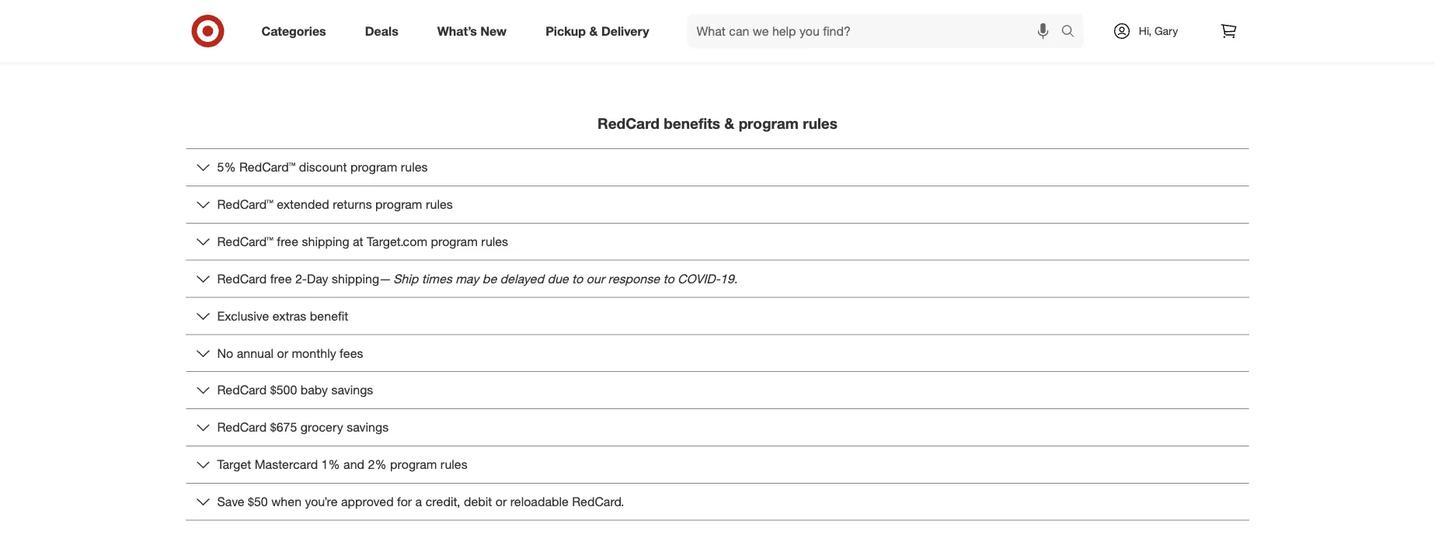 Task type: locate. For each thing, give the bounding box(es) containing it.
1 vertical spatial free
[[270, 271, 292, 286]]

grocery
[[301, 420, 343, 435]]

1%
[[321, 457, 340, 472]]

0 vertical spatial &
[[589, 23, 598, 39]]

credit,
[[426, 494, 460, 510]]

no annual or monthly fees button
[[186, 335, 1249, 372]]

free left 2-
[[270, 271, 292, 286]]

be
[[482, 271, 497, 286]]

redcard $675 grocery savings button
[[186, 410, 1249, 446]]

redcard for redcard $675 grocery savings
[[217, 420, 267, 435]]

pickup
[[546, 23, 586, 39]]

exclusive extras benefit
[[217, 309, 348, 324]]

you're
[[305, 494, 338, 510]]

redcard™ free shipping at target.com program rules
[[217, 234, 508, 249]]

program up 5% redcard™ discount program rules dropdown button
[[739, 115, 799, 132]]

redcard $675 grocery savings
[[217, 420, 389, 435]]

free
[[277, 234, 298, 249], [270, 271, 292, 286]]

response
[[608, 271, 660, 286]]

1 vertical spatial &
[[725, 115, 735, 132]]

1 horizontal spatial or
[[496, 494, 507, 510]]

deals link
[[352, 14, 418, 48]]

reloadable
[[510, 494, 569, 510]]

2 to from the left
[[663, 271, 674, 286]]

benefit
[[310, 309, 348, 324]]

target mastercard 1% and 2% program rules button
[[186, 447, 1249, 483]]

0 vertical spatial free
[[277, 234, 298, 249]]

program up target.com
[[375, 197, 422, 212]]

deals
[[365, 23, 398, 39]]

redcard $500 baby savings button
[[186, 372, 1249, 409]]

1 horizontal spatial to
[[663, 271, 674, 286]]

search
[[1054, 25, 1091, 40]]

redcard down annual
[[217, 383, 267, 398]]

redcard inside 'dropdown button'
[[217, 383, 267, 398]]

monthly
[[292, 346, 336, 361]]

program for &
[[739, 115, 799, 132]]

to left covid-
[[663, 271, 674, 286]]

redcard left 'benefits'
[[598, 115, 660, 132]]

program
[[739, 115, 799, 132], [350, 160, 397, 175], [375, 197, 422, 212], [431, 234, 478, 249], [390, 457, 437, 472]]

19.
[[720, 271, 738, 286]]

due
[[547, 271, 569, 286]]

savings inside redcard $500 baby savings 'dropdown button'
[[331, 383, 373, 398]]

new
[[481, 23, 507, 39]]

free for redcard™
[[277, 234, 298, 249]]

5% redcard™ discount program rules button
[[186, 149, 1249, 186]]

no
[[217, 346, 233, 361]]

or
[[277, 346, 288, 361], [496, 494, 507, 510]]

&
[[589, 23, 598, 39], [725, 115, 735, 132]]

shipping left at at top
[[302, 234, 349, 249]]

approved
[[341, 494, 394, 510]]

0 vertical spatial redcard™
[[239, 160, 296, 175]]

0 vertical spatial or
[[277, 346, 288, 361]]

redcard
[[598, 115, 660, 132], [217, 271, 267, 286], [217, 383, 267, 398], [217, 420, 267, 435]]

redcard up exclusive
[[217, 271, 267, 286]]

savings for redcard $500 baby savings
[[331, 383, 373, 398]]

a
[[415, 494, 422, 510]]

redcard™ for extended
[[217, 197, 273, 212]]

to left our
[[572, 271, 583, 286]]

categories link
[[248, 14, 346, 48]]

savings inside redcard $675 grocery savings dropdown button
[[347, 420, 389, 435]]

redcard™
[[239, 160, 296, 175], [217, 197, 273, 212], [217, 234, 273, 249]]

ship
[[393, 271, 418, 286]]

0 vertical spatial shipping
[[302, 234, 349, 249]]

& right pickup
[[589, 23, 598, 39]]

redcard™ up exclusive
[[217, 234, 273, 249]]

0 vertical spatial savings
[[331, 383, 373, 398]]

redcard™ for free
[[217, 234, 273, 249]]

1 vertical spatial or
[[496, 494, 507, 510]]

redcard up target
[[217, 420, 267, 435]]

savings up 2%
[[347, 420, 389, 435]]

discount
[[299, 160, 347, 175]]

redcard™ extended returns program rules button
[[186, 186, 1249, 223]]

extended
[[277, 197, 329, 212]]

or right debit
[[496, 494, 507, 510]]

mastercard
[[255, 457, 318, 472]]

0 horizontal spatial or
[[277, 346, 288, 361]]

$675
[[270, 420, 297, 435]]

what's new link
[[424, 14, 526, 48]]

search button
[[1054, 14, 1091, 51]]

redcard inside dropdown button
[[217, 420, 267, 435]]

free inside dropdown button
[[277, 234, 298, 249]]

shipping
[[302, 234, 349, 249], [332, 271, 379, 286]]

2%
[[368, 457, 387, 472]]

savings down fees
[[331, 383, 373, 398]]

pickup & delivery link
[[532, 14, 669, 48]]

1 vertical spatial shipping
[[332, 271, 379, 286]]

free up 2-
[[277, 234, 298, 249]]

redcard for redcard benefits & program rules
[[598, 115, 660, 132]]

& right 'benefits'
[[725, 115, 735, 132]]

rules for redcard™ extended returns program rules
[[426, 197, 453, 212]]

redcard™ right 5%
[[239, 160, 296, 175]]

redcard™ down 5%
[[217, 197, 273, 212]]

5% redcard™ discount program rules
[[217, 160, 428, 175]]

shipping down at at top
[[332, 271, 379, 286]]

when
[[271, 494, 302, 510]]

2 vertical spatial redcard™
[[217, 234, 273, 249]]

1 vertical spatial savings
[[347, 420, 389, 435]]

savings
[[331, 383, 373, 398], [347, 420, 389, 435]]

program up returns
[[350, 160, 397, 175]]

pickup & delivery
[[546, 23, 649, 39]]

5%
[[217, 160, 236, 175]]

2-
[[295, 271, 307, 286]]

rules
[[803, 115, 838, 132], [401, 160, 428, 175], [426, 197, 453, 212], [481, 234, 508, 249], [440, 457, 468, 472]]

0 horizontal spatial to
[[572, 271, 583, 286]]

—
[[379, 271, 390, 286]]

to
[[572, 271, 583, 286], [663, 271, 674, 286]]

or right annual
[[277, 346, 288, 361]]

1 vertical spatial redcard™
[[217, 197, 273, 212]]



Task type: describe. For each thing, give the bounding box(es) containing it.
target
[[217, 457, 251, 472]]

1 to from the left
[[572, 271, 583, 286]]

redcard.
[[572, 494, 624, 510]]

and
[[344, 457, 365, 472]]

rules for redcard benefits & program rules
[[803, 115, 838, 132]]

target mastercard 1% and 2% program rules
[[217, 457, 468, 472]]

day
[[307, 271, 328, 286]]

What can we help you find? suggestions appear below search field
[[687, 14, 1065, 48]]

delivery
[[601, 23, 649, 39]]

exclusive
[[217, 309, 269, 324]]

save $50 when you're approved for a credit, debit or reloadable redcard.
[[217, 494, 624, 510]]

program up may on the left of page
[[431, 234, 478, 249]]

$50
[[248, 494, 268, 510]]

save $50 when you're approved for a credit, debit or reloadable redcard. button
[[186, 484, 1249, 520]]

exclusive extras benefit button
[[186, 298, 1249, 334]]

$500
[[270, 383, 297, 398]]

redcard for redcard free 2-day shipping — ship times may be delayed due to our response to covid-19.
[[217, 271, 267, 286]]

free for redcard
[[270, 271, 292, 286]]

debit
[[464, 494, 492, 510]]

program for returns
[[375, 197, 422, 212]]

shipping inside dropdown button
[[302, 234, 349, 249]]

hi,
[[1139, 24, 1152, 38]]

savings for redcard $675 grocery savings
[[347, 420, 389, 435]]

redcard free 2-day shipping — ship times may be delayed due to our response to covid-19.
[[217, 271, 738, 286]]

gary
[[1155, 24, 1178, 38]]

benefits
[[664, 115, 720, 132]]

0 horizontal spatial &
[[589, 23, 598, 39]]

baby
[[301, 383, 328, 398]]

save
[[217, 494, 244, 510]]

redcard™ extended returns program rules
[[217, 197, 453, 212]]

program for discount
[[350, 160, 397, 175]]

fees
[[340, 346, 363, 361]]

extras
[[273, 309, 306, 324]]

returns
[[333, 197, 372, 212]]

redcard $500 baby savings
[[217, 383, 373, 398]]

delayed
[[500, 271, 544, 286]]

may
[[456, 271, 479, 286]]

redcard for redcard $500 baby savings
[[217, 383, 267, 398]]

categories
[[261, 23, 326, 39]]

no annual or monthly fees
[[217, 346, 363, 361]]

at
[[353, 234, 363, 249]]

rules for 5% redcard™ discount program rules
[[401, 160, 428, 175]]

program right 2%
[[390, 457, 437, 472]]

annual
[[237, 346, 274, 361]]

our
[[586, 271, 605, 286]]

1 horizontal spatial &
[[725, 115, 735, 132]]

redcard benefits & program rules
[[598, 115, 838, 132]]

hi, gary
[[1139, 24, 1178, 38]]

for
[[397, 494, 412, 510]]

what's
[[437, 23, 477, 39]]

times
[[422, 271, 452, 286]]

target.com
[[367, 234, 427, 249]]

redcard™ free shipping at target.com program rules button
[[186, 224, 1249, 260]]

covid-
[[678, 271, 720, 286]]

what's new
[[437, 23, 507, 39]]



Task type: vqa. For each thing, say whether or not it's contained in the screenshot.
first the "-" from right
no



